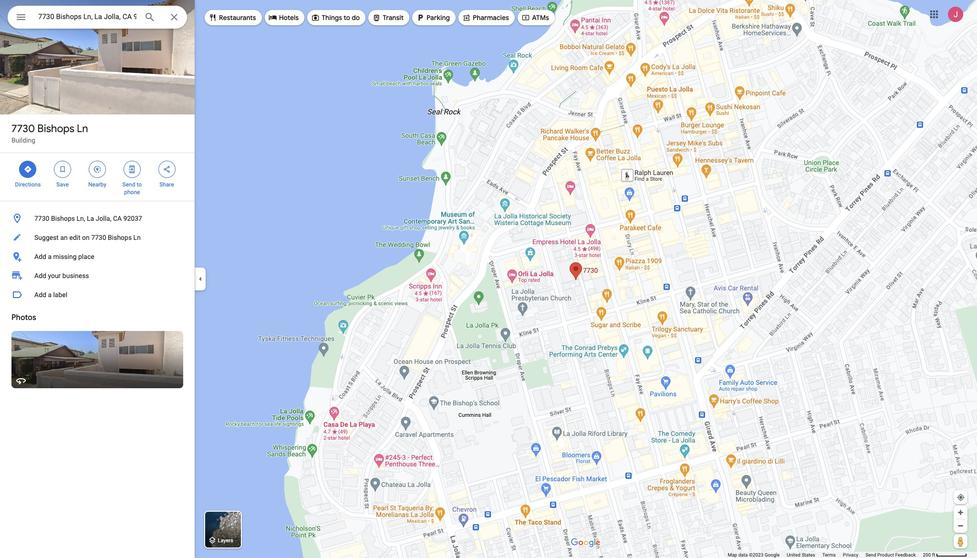 Task type: vqa. For each thing, say whether or not it's contained in the screenshot.
&
no



Task type: locate. For each thing, give the bounding box(es) containing it.

[[463, 12, 471, 23]]

7730 up suggest
[[34, 215, 49, 222]]

send product feedback button
[[866, 552, 916, 559]]

label
[[53, 291, 67, 299]]

privacy button
[[843, 552, 859, 559]]

 button
[[8, 6, 34, 31]]

7730 right on
[[91, 234, 106, 242]]

collapse side panel image
[[195, 274, 206, 285]]

jolla,
[[96, 215, 111, 222]]


[[128, 164, 136, 175]]

2 vertical spatial 7730
[[91, 234, 106, 242]]

1 add from the top
[[34, 253, 46, 261]]


[[163, 164, 171, 175]]

add left label at the left bottom
[[34, 291, 46, 299]]

to
[[344, 13, 350, 22], [137, 181, 142, 188]]

add your business link
[[0, 266, 195, 285]]

a left label at the left bottom
[[48, 291, 52, 299]]

None field
[[38, 11, 137, 22]]

1 horizontal spatial ln
[[133, 234, 141, 242]]

7730 inside button
[[34, 215, 49, 222]]

send left product
[[866, 553, 877, 558]]

7730 inside 7730 bishops ln building
[[11, 122, 35, 136]]

1 horizontal spatial to
[[344, 13, 350, 22]]

0 vertical spatial 7730
[[11, 122, 35, 136]]

add left your
[[34, 272, 46, 280]]

1 vertical spatial bishops
[[51, 215, 75, 222]]

suggest an edit on 7730 bishops ln
[[34, 234, 141, 242]]

0 horizontal spatial send
[[122, 181, 135, 188]]

 restaurants
[[209, 12, 256, 23]]


[[24, 164, 32, 175]]

bishops inside 7730 bishops ln building
[[37, 122, 74, 136]]

1 vertical spatial ln
[[133, 234, 141, 242]]

ca
[[113, 215, 122, 222]]

send
[[122, 181, 135, 188], [866, 553, 877, 558]]

0 vertical spatial add
[[34, 253, 46, 261]]

terms
[[823, 553, 836, 558]]

7730 Bishops Ln, La Jolla, CA 92037 field
[[8, 6, 187, 29]]

google
[[765, 553, 780, 558]]

add for add a missing place
[[34, 253, 46, 261]]

to left do at the left of page
[[344, 13, 350, 22]]

a inside button
[[48, 253, 52, 261]]

0 vertical spatial to
[[344, 13, 350, 22]]

ln,
[[77, 215, 85, 222]]

add for add your business
[[34, 272, 46, 280]]

2 a from the top
[[48, 291, 52, 299]]

add down suggest
[[34, 253, 46, 261]]

to up phone
[[137, 181, 142, 188]]

map data ©2023 google
[[728, 553, 780, 558]]

footer containing map data ©2023 google
[[728, 552, 923, 559]]

place
[[78, 253, 94, 261]]

send inside button
[[866, 553, 877, 558]]

a left missing
[[48, 253, 52, 261]]

bishops
[[37, 122, 74, 136], [51, 215, 75, 222], [108, 234, 132, 242]]

a for missing
[[48, 253, 52, 261]]

add inside button
[[34, 291, 46, 299]]

2 add from the top
[[34, 272, 46, 280]]

2 vertical spatial bishops
[[108, 234, 132, 242]]

add inside button
[[34, 253, 46, 261]]

3 add from the top
[[34, 291, 46, 299]]

0 horizontal spatial ln
[[77, 122, 88, 136]]

footer
[[728, 552, 923, 559]]

1 a from the top
[[48, 253, 52, 261]]

add a missing place button
[[0, 247, 195, 266]]

0 vertical spatial ln
[[77, 122, 88, 136]]

1 vertical spatial send
[[866, 553, 877, 558]]

la
[[87, 215, 94, 222]]

united states
[[787, 553, 816, 558]]

7730 up building
[[11, 122, 35, 136]]

do
[[352, 13, 360, 22]]

0 horizontal spatial to
[[137, 181, 142, 188]]

add
[[34, 253, 46, 261], [34, 272, 46, 280], [34, 291, 46, 299]]

share
[[160, 181, 174, 188]]

actions for 7730 bishops ln region
[[0, 153, 195, 201]]

add inside 'link'
[[34, 272, 46, 280]]

7730 for ln,
[[34, 215, 49, 222]]

1 horizontal spatial send
[[866, 553, 877, 558]]

0 vertical spatial send
[[122, 181, 135, 188]]

layers
[[218, 538, 233, 544]]

ln inside button
[[133, 234, 141, 242]]

1 vertical spatial to
[[137, 181, 142, 188]]

a inside button
[[48, 291, 52, 299]]

map
[[728, 553, 738, 558]]

1 vertical spatial a
[[48, 291, 52, 299]]

1 vertical spatial add
[[34, 272, 46, 280]]

bishops inside button
[[51, 215, 75, 222]]

add a missing place
[[34, 253, 94, 261]]

things
[[322, 13, 342, 22]]

7730
[[11, 122, 35, 136], [34, 215, 49, 222], [91, 234, 106, 242]]

business
[[62, 272, 89, 280]]


[[416, 12, 425, 23]]

restaurants
[[219, 13, 256, 22]]

0 vertical spatial a
[[48, 253, 52, 261]]

a
[[48, 253, 52, 261], [48, 291, 52, 299]]

send inside send to phone
[[122, 181, 135, 188]]

bishops for ln,
[[51, 215, 75, 222]]

bishops up 
[[37, 122, 74, 136]]

7730 bishops ln, la jolla, ca 92037 button
[[0, 209, 195, 228]]

suggest an edit on 7730 bishops ln button
[[0, 228, 195, 247]]

1 vertical spatial 7730
[[34, 215, 49, 222]]

send up phone
[[122, 181, 135, 188]]

92037
[[123, 215, 142, 222]]

bishops down ca
[[108, 234, 132, 242]]

ln
[[77, 122, 88, 136], [133, 234, 141, 242]]

0 vertical spatial bishops
[[37, 122, 74, 136]]

a for label
[[48, 291, 52, 299]]

bishops left ln,
[[51, 215, 75, 222]]

2 vertical spatial add
[[34, 291, 46, 299]]



Task type: describe. For each thing, give the bounding box(es) containing it.
7730 bishops ln building
[[11, 122, 88, 144]]


[[209, 12, 217, 23]]

 atms
[[522, 12, 549, 23]]

footer inside google maps element
[[728, 552, 923, 559]]

add a label
[[34, 291, 67, 299]]

data
[[739, 553, 748, 558]]

united
[[787, 553, 801, 558]]

nearby
[[88, 181, 106, 188]]

parking
[[427, 13, 450, 22]]

feedback
[[896, 553, 916, 558]]

 things to do
[[311, 12, 360, 23]]

add your business
[[34, 272, 89, 280]]


[[58, 164, 67, 175]]

privacy
[[843, 553, 859, 558]]

phone
[[124, 189, 140, 196]]

 parking
[[416, 12, 450, 23]]

 search field
[[8, 6, 187, 31]]

add a label button
[[0, 285, 195, 305]]

add for add a label
[[34, 291, 46, 299]]

to inside send to phone
[[137, 181, 142, 188]]

©2023
[[749, 553, 764, 558]]

send to phone
[[122, 181, 142, 196]]

transit
[[383, 13, 404, 22]]

your
[[48, 272, 61, 280]]

show your location image
[[957, 494, 966, 502]]


[[15, 11, 27, 24]]

an
[[60, 234, 68, 242]]

bishops inside button
[[108, 234, 132, 242]]


[[372, 12, 381, 23]]

7730 for ln
[[11, 122, 35, 136]]

 hotels
[[269, 12, 299, 23]]


[[93, 164, 102, 175]]

product
[[878, 553, 895, 558]]

states
[[802, 553, 816, 558]]

hotels
[[279, 13, 299, 22]]

edit
[[69, 234, 80, 242]]

bishops for ln
[[37, 122, 74, 136]]

atms
[[532, 13, 549, 22]]

google account: james peterson  
(james.peterson1902@gmail.com) image
[[949, 7, 964, 22]]

united states button
[[787, 552, 816, 559]]

to inside  things to do
[[344, 13, 350, 22]]

send for send product feedback
[[866, 553, 877, 558]]

zoom out image
[[958, 523, 965, 530]]

none field inside 7730 bishops ln, la jolla, ca 92037 field
[[38, 11, 137, 22]]

directions
[[15, 181, 41, 188]]

missing
[[53, 253, 77, 261]]

pharmacies
[[473, 13, 509, 22]]

send product feedback
[[866, 553, 916, 558]]

ln inside 7730 bishops ln building
[[77, 122, 88, 136]]

terms button
[[823, 552, 836, 559]]

ft
[[933, 553, 936, 558]]

google maps element
[[0, 0, 978, 559]]

7730 bishops ln, la jolla, ca 92037
[[34, 215, 142, 222]]

7730 inside button
[[91, 234, 106, 242]]

zoom in image
[[958, 509, 965, 517]]

 pharmacies
[[463, 12, 509, 23]]

show street view coverage image
[[954, 535, 968, 549]]

building
[[11, 137, 35, 144]]

suggest
[[34, 234, 59, 242]]

200 ft
[[923, 553, 936, 558]]

photos
[[11, 313, 36, 323]]


[[311, 12, 320, 23]]

200 ft button
[[923, 553, 968, 558]]

send for send to phone
[[122, 181, 135, 188]]


[[522, 12, 530, 23]]

7730 bishops ln main content
[[0, 0, 195, 559]]

 transit
[[372, 12, 404, 23]]


[[269, 12, 277, 23]]

save
[[57, 181, 69, 188]]

200
[[923, 553, 931, 558]]

on
[[82, 234, 90, 242]]



